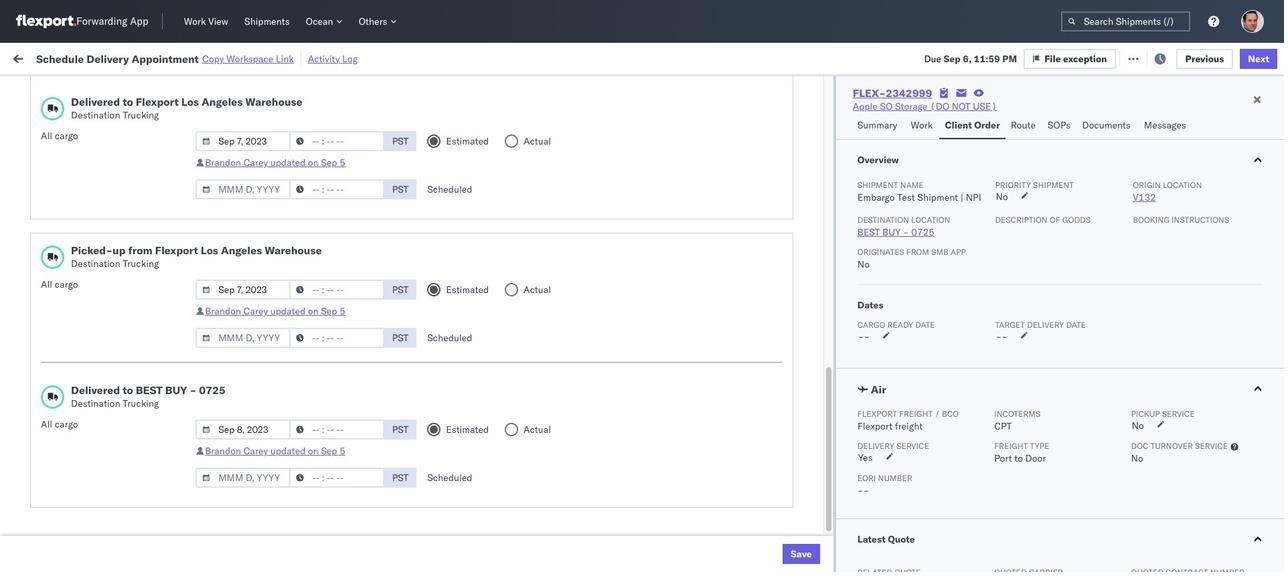Task type: vqa. For each thing, say whether or not it's contained in the screenshot.
"FLEX-" for Confirm Delivery Link
no



Task type: locate. For each thing, give the bounding box(es) containing it.
brandon up 6:00
[[205, 446, 241, 458]]

12:00
[[227, 437, 253, 449]]

pdt, for 11:59 pm pdt, sep 14, 2023
[[272, 172, 294, 184]]

6,
[[964, 53, 972, 65]]

2 flex-2342347 from the top
[[779, 496, 848, 508]]

confirm pickup from los angeles, ca
[[31, 142, 190, 154], [31, 319, 190, 331]]

1 vertical spatial flex-2342347
[[779, 496, 848, 508]]

confirm pickup from los angeles, ca for 9:00
[[31, 319, 190, 331]]

no inside originates from smb app no
[[858, 259, 870, 271]]

aug down 11:59 pm pdt, sep 14, 2023
[[296, 201, 314, 213]]

aug for 11:59 pm pdt, aug 29, 2023
[[296, 526, 314, 538]]

2 vertical spatial flex-2149764
[[779, 378, 848, 390]]

0 horizontal spatial best
[[136, 384, 163, 397]]

2023 for 11:59 pm pdt, oct 10, 2023
[[331, 408, 354, 420]]

11:59 for 11:59 pm pdt, sep 11, 2023
[[227, 496, 253, 508]]

warehouse down 2:30 pm pdt, aug 12, 2023
[[265, 244, 322, 257]]

29,
[[316, 526, 331, 538]]

by:
[[48, 82, 61, 94]]

shipment up the 'embargo'
[[858, 180, 899, 190]]

trucking
[[123, 109, 159, 121], [123, 258, 159, 270], [123, 398, 159, 410]]

1 vertical spatial cosu9374018
[[870, 142, 937, 154]]

trucking inside delivered to flexport los angeles warehouse destination trucking
[[123, 109, 159, 121]]

to inside delivered to best buy - 0725 destination trucking
[[123, 384, 133, 397]]

documents button
[[1078, 113, 1139, 139]]

destination inside the picked-up from flexport los angeles warehouse destination trucking
[[71, 258, 120, 270]]

flexport inside delivered to flexport los angeles warehouse destination trucking
[[136, 95, 179, 109]]

exception
[[1074, 52, 1118, 64], [1064, 53, 1108, 65]]

pm down the 9:00 am pdt, aug 10, 2023
[[255, 349, 270, 361]]

2177388 left eori
[[808, 467, 848, 479]]

0 vertical spatial flex-2342999
[[853, 86, 933, 100]]

0 vertical spatial brandon carey updated on sep 5 button
[[205, 157, 346, 169]]

fcl
[[462, 142, 479, 154], [462, 408, 479, 420], [462, 437, 479, 449], [462, 467, 479, 479]]

1 vertical spatial 2342999
[[808, 260, 848, 272]]

aug up 11:59 pm pdt, sep 11, 2023
[[290, 467, 308, 479]]

delivered inside delivered to best buy - 0725 destination trucking
[[71, 384, 120, 397]]

2 -- : -- -- text field from the top
[[290, 420, 385, 440]]

0 vertical spatial at
[[282, 52, 290, 64]]

0 vertical spatial carey
[[244, 157, 268, 169]]

service for no
[[1163, 409, 1196, 419]]

4 pst from the top
[[392, 332, 409, 344]]

brandon carey updated on sep 5 button up the 9:00 am pdt, aug 10, 2023
[[205, 305, 346, 318]]

schedule delivery appointment
[[31, 378, 165, 390], [31, 407, 165, 419]]

0 vertical spatial confirm pickup from los angeles international airport
[[31, 253, 172, 278]]

0 vertical spatial brandon carey updated on sep 5
[[205, 157, 346, 169]]

2 ocean fcl from the top
[[432, 408, 479, 420]]

2 actual from the top
[[524, 284, 551, 296]]

brandon up 9:00
[[205, 305, 241, 318]]

due
[[925, 53, 942, 65]]

previous
[[1186, 53, 1225, 65]]

2023 right 8,
[[326, 349, 349, 361]]

1 vertical spatial of
[[1050, 215, 1061, 225]]

buy for location
[[883, 226, 901, 239]]

2 schedule pickup from los angeles international airport button from the top
[[31, 518, 201, 546]]

1 all from the top
[[41, 130, 52, 142]]

1 2177389 from the top
[[808, 408, 848, 420]]

1 horizontal spatial app
[[951, 247, 967, 257]]

0 vertical spatial buy
[[883, 226, 901, 239]]

0 vertical spatial flex-2177389
[[779, 408, 848, 420]]

mmm d, yyyy text field up 6:00
[[196, 420, 291, 440]]

2023 for 2:30 pm pdt, aug 12, 2023
[[327, 231, 350, 243]]

location inside destination location best buy - 0725
[[912, 215, 951, 225]]

updated up the 9:00 am pdt, aug 10, 2023
[[271, 305, 306, 318]]

1 updated from the top
[[271, 157, 306, 169]]

confirm pickup from los angeles international airport link for second confirm pickup from los angeles international airport button from the top of the page
[[31, 488, 201, 515]]

2 vertical spatial ca
[[178, 319, 190, 331]]

11:59 up 12:30
[[227, 172, 253, 184]]

1 vertical spatial appointment
[[110, 378, 165, 390]]

ocean for 12:00 am pdt, oct 15, 2023
[[432, 437, 459, 449]]

from inside button
[[104, 112, 124, 124]]

2 -- : -- -- text field from the top
[[290, 180, 385, 200]]

save button
[[783, 545, 821, 565]]

description
[[996, 215, 1048, 225]]

all cargo for delivered to best buy - 0725
[[41, 419, 78, 431]]

2 vertical spatial 5
[[340, 446, 346, 458]]

0 vertical spatial scheduled
[[428, 184, 473, 196]]

2 mmm d, yyyy text field from the top
[[196, 280, 291, 300]]

flex-2342347 button
[[757, 345, 851, 364], [757, 345, 851, 364], [757, 493, 851, 512], [757, 493, 851, 512]]

at left cfs
[[97, 230, 106, 242]]

11:59 up 12:00 in the bottom left of the page
[[227, 408, 253, 420]]

-- : -- -- text field down 23,
[[290, 180, 385, 200]]

0 horizontal spatial buy
[[165, 384, 187, 397]]

brandon carey updated on sep 5 button down 8:30 am pdt, may 23, 2023
[[205, 157, 346, 169]]

oney3014801 for 6:00 pm pdt, aug 10, 2023
[[962, 467, 1028, 479]]

brandon carey updated on sep 5 up 6:00 pm pdt, aug 10, 2023
[[205, 446, 346, 458]]

pdt, for 11:59 pm pdt, sep 11, 2023
[[272, 496, 294, 508]]

numbers for container numbers
[[870, 115, 904, 125]]

pdt, down 8:30 am pdt, may 23, 2023
[[272, 172, 294, 184]]

0 vertical spatial cosu9374018
[[870, 113, 937, 125]]

mbl/mawb numbers button
[[956, 107, 1119, 120]]

0 vertical spatial flex-2177388
[[779, 319, 848, 331]]

confirm inside button
[[31, 230, 65, 242]]

0 horizontal spatial app
[[130, 15, 148, 28]]

2 confirm pickup from los angeles international airport from the top
[[31, 489, 172, 514]]

1 date from the left
[[916, 320, 936, 330]]

pdt, down '12:00 am pdt, oct 15, 2023'
[[267, 467, 288, 479]]

8:30 am pdt, may 23, 2023
[[227, 142, 352, 154]]

1 cargo from the top
[[55, 130, 78, 142]]

numbers down container
[[870, 115, 904, 125]]

1 confirm pickup from los angeles, ca from the top
[[31, 142, 190, 154]]

best for delivered
[[136, 384, 163, 397]]

pdt, down 6:00 pm pdt, aug 10, 2023
[[272, 496, 294, 508]]

flex-2345290 button
[[757, 522, 851, 541], [757, 522, 851, 541]]

2023 right 29, at the left of page
[[333, 526, 356, 538]]

pm down 6:00 pm pdt, aug 10, 2023
[[255, 496, 270, 508]]

on down 23,
[[308, 157, 319, 169]]

app up import work button in the top left of the page
[[130, 15, 148, 28]]

gvcu5265864 for 11:59 pm pdt, oct 10, 2023
[[870, 407, 936, 419]]

aug up 11:59 pm pdt, sep 8, 2023
[[291, 319, 309, 331]]

2 gvcu5265864 from the top
[[870, 407, 936, 419]]

2 flex-2177389 from the top
[[779, 437, 848, 449]]

pdt, for 9:00 am pdt, aug 10, 2023
[[267, 319, 289, 331]]

los inside delivered to flexport los angeles warehouse destination trucking
[[181, 95, 199, 109]]

1 flex-2297584 from the top
[[779, 201, 848, 213]]

1 vertical spatial -- : -- -- text field
[[290, 420, 385, 440]]

1 all cargo from the top
[[41, 130, 78, 142]]

2 vertical spatial brandon carey updated on sep 5
[[205, 446, 346, 458]]

apple so storage (do not use)
[[853, 100, 998, 113], [524, 142, 668, 154], [524, 231, 668, 243], [616, 231, 760, 243], [524, 290, 668, 302], [524, 349, 668, 361], [616, 349, 760, 361], [524, 408, 668, 420], [524, 437, 668, 449], [524, 496, 668, 508], [616, 496, 760, 508], [524, 526, 668, 538], [616, 526, 760, 538]]

numbers inside container numbers
[[870, 115, 904, 125]]

pst for mmm d, yyyy text box
[[392, 184, 409, 196]]

0 vertical spatial confirm pickup from los angeles international airport button
[[31, 252, 201, 280]]

action
[[1238, 52, 1268, 64]]

ocean inside "ocean" button
[[306, 15, 333, 27]]

-- : -- -- text field up "14,"
[[290, 131, 385, 151]]

1 vertical spatial app
[[951, 247, 967, 257]]

am for 9:00
[[250, 319, 265, 331]]

flex-2177388 for 6:00 pm pdt, aug 10, 2023
[[779, 467, 848, 479]]

carey down unknown
[[244, 305, 268, 318]]

summary
[[858, 119, 898, 131]]

carey up 6:00
[[244, 446, 268, 458]]

-- : -- -- text field up the 11,
[[290, 468, 385, 488]]

aug down 12:30 pm pdt, aug 12, 2023
[[290, 231, 308, 243]]

1 brandon carey updated on sep 5 from the top
[[205, 157, 346, 169]]

1 5 from the top
[[340, 157, 346, 169]]

order
[[975, 119, 1001, 131]]

test
[[898, 192, 916, 204]]

0 vertical spatial confirm pickup from los angeles international airport link
[[31, 252, 201, 279]]

11:59 down 6:00
[[227, 496, 253, 508]]

date
[[916, 320, 936, 330], [1067, 320, 1087, 330]]

warehouse inside delivered to flexport los angeles warehouse destination trucking
[[245, 95, 303, 109]]

ocean for 11:59 pm pdt, oct 10, 2023
[[432, 408, 459, 420]]

2 horizontal spatial work
[[911, 119, 933, 131]]

0 horizontal spatial service
[[897, 441, 930, 452]]

10, up 15,
[[314, 408, 329, 420]]

of inside 'link'
[[89, 171, 97, 183]]

-- : -- -- text field for delivered to best buy - 0725
[[290, 420, 385, 440]]

pm for 12:30 pm pdt, aug 12, 2023
[[255, 201, 270, 213]]

ocean fcl
[[432, 142, 479, 154], [432, 408, 479, 420], [432, 437, 479, 449], [432, 467, 479, 479]]

1 2177388 from the top
[[808, 319, 848, 331]]

to inside delivered to flexport los angeles warehouse destination trucking
[[123, 95, 133, 109]]

work left view
[[184, 15, 206, 27]]

0 vertical spatial 0725
[[912, 226, 935, 239]]

ready
[[888, 320, 914, 330]]

freight left /
[[900, 409, 933, 419]]

2023 right the 11,
[[332, 496, 355, 508]]

am
[[250, 142, 265, 154], [250, 319, 265, 331], [255, 437, 271, 449]]

1 delivered from the top
[[71, 95, 120, 109]]

2342347
[[808, 349, 848, 361], [808, 496, 848, 508]]

gvcu5265864 down flexport freight / bco flexport freight
[[870, 437, 936, 449]]

confirm pickup from los angeles, ca button for 9:00 am pdt, aug 10, 2023
[[31, 318, 190, 333]]

flex-2177388 left eori
[[779, 467, 848, 479]]

my work
[[13, 49, 73, 67]]

previous button
[[1177, 49, 1234, 69]]

app inside forwarding app link
[[130, 15, 148, 28]]

1 schedule pickup from los angeles international airport from the top
[[31, 341, 178, 367]]

location inside the origin location v132
[[1164, 180, 1203, 190]]

2 schedule delivery appointment link from the top
[[31, 406, 165, 420]]

actual for delivered to best buy - 0725
[[524, 424, 551, 436]]

pdt, for 2:30 pm pdt, aug 12, 2023
[[267, 231, 288, 243]]

2 schedule pickup from los angeles international airport from the top
[[31, 518, 178, 544]]

1 vertical spatial cosu39480284
[[962, 142, 1035, 154]]

aug for 12:30 pm pdt, aug 12, 2023
[[296, 201, 314, 213]]

pdt, up '12:00 am pdt, oct 15, 2023'
[[272, 408, 294, 420]]

01589824734
[[962, 201, 1026, 213]]

1 schedule pickup from los angeles international airport button from the top
[[31, 341, 201, 369]]

on for delivered to flexport los angeles warehouse
[[308, 157, 319, 169]]

trucking inside delivered to best buy - 0725 destination trucking
[[123, 398, 159, 410]]

3 brandon carey updated on sep 5 button from the top
[[205, 446, 346, 458]]

2 cargo from the top
[[55, 279, 78, 291]]

overview button
[[837, 140, 1285, 180]]

2285185
[[808, 555, 848, 567]]

1 horizontal spatial shipment
[[918, 192, 959, 204]]

no down priority
[[997, 191, 1009, 203]]

air inside button
[[871, 383, 887, 397]]

1 horizontal spatial date
[[1067, 320, 1087, 330]]

at left risk
[[282, 52, 290, 64]]

am right 8:30
[[250, 142, 265, 154]]

|
[[961, 192, 964, 204]]

1 vertical spatial confirm pickup from los angeles, ca
[[31, 319, 190, 331]]

scheduled for delivered to best buy - 0725
[[428, 472, 473, 484]]

14,
[[315, 172, 330, 184]]

3 2149764 from the top
[[808, 378, 848, 390]]

brandon carey updated on sep 5 up the 9:00 am pdt, aug 10, 2023
[[205, 305, 346, 318]]

on up the 9:00 am pdt, aug 10, 2023
[[308, 305, 319, 318]]

ca
[[183, 112, 196, 124], [178, 142, 190, 154], [178, 319, 190, 331]]

1 estimated from the top
[[446, 135, 489, 147]]

work
[[184, 15, 206, 27], [146, 52, 170, 64], [911, 119, 933, 131]]

schedule delivery appointment for flex-2177389
[[31, 407, 165, 419]]

5 pst from the top
[[392, 424, 409, 436]]

11:59 down 9:00
[[227, 349, 253, 361]]

air for 11:59 pm pdt, aug 29, 2023
[[432, 526, 444, 538]]

1 confirm pickup from los angeles international airport button from the top
[[31, 252, 201, 280]]

1 vertical spatial cargo
[[55, 279, 78, 291]]

work down apple so storage (do not use) link
[[911, 119, 933, 131]]

1 flex-2342347 from the top
[[779, 349, 848, 361]]

file
[[1056, 52, 1072, 64], [1045, 53, 1062, 65]]

1 schedule delivery appointment button from the top
[[31, 377, 165, 392]]

air for 11:59 pm pdt, sep 8, 2023
[[432, 349, 444, 361]]

sep up the 9:00 am pdt, aug 10, 2023
[[321, 305, 337, 318]]

2 pst from the top
[[392, 184, 409, 196]]

1 brandon carey updated on sep 5 button from the top
[[205, 157, 346, 169]]

file exception
[[1056, 52, 1118, 64], [1045, 53, 1108, 65]]

3 fcl from the top
[[462, 437, 479, 449]]

10,
[[311, 319, 325, 331], [314, 408, 329, 420], [310, 467, 325, 479]]

pm for 6:00 pm pdt, aug 10, 2023
[[250, 467, 264, 479]]

2342347 down 2329631
[[808, 349, 848, 361]]

2 brandon from the top
[[205, 305, 241, 318]]

service up doc turnover service
[[1163, 409, 1196, 419]]

cosu39480284
[[962, 113, 1035, 125], [962, 142, 1035, 154]]

1 confirm pickup from los angeles, ca button from the top
[[31, 141, 190, 156]]

quote
[[888, 534, 916, 546]]

1 vertical spatial schedule delivery appointment
[[31, 407, 165, 419]]

flex-2342347
[[779, 349, 848, 361], [779, 496, 848, 508]]

am right 12:00 in the bottom left of the page
[[255, 437, 271, 449]]

pm right 6,
[[1003, 53, 1018, 65]]

2 international from the top
[[31, 355, 85, 367]]

work inside the work view link
[[184, 15, 206, 27]]

-- : -- -- text field up 8,
[[290, 328, 385, 348]]

1 vertical spatial 12,
[[310, 231, 325, 243]]

confirm delivery button for 12:30 pm pdt, aug 12, 2023
[[31, 200, 102, 215]]

0 vertical spatial 12,
[[316, 201, 331, 213]]

resize handle column header
[[203, 104, 219, 573], [360, 104, 376, 573], [409, 104, 425, 573], [501, 104, 517, 573], [593, 104, 609, 573], [734, 104, 751, 573], [848, 104, 864, 573], [940, 104, 956, 573], [1116, 104, 1132, 573], [1208, 104, 1224, 573], [1251, 104, 1267, 573]]

2 vertical spatial to
[[1015, 453, 1024, 465]]

2 confirm pickup from los angeles, ca button from the top
[[31, 318, 190, 333]]

MMM D, YYYY text field
[[196, 131, 291, 151], [196, 280, 291, 300], [196, 328, 291, 348], [196, 420, 291, 440], [196, 468, 291, 488]]

date for target delivery date
[[1067, 320, 1087, 330]]

mmm d, yyyy text field up mmm d, yyyy text box
[[196, 131, 291, 151]]

0 vertical spatial cosu39480284
[[962, 113, 1035, 125]]

2342347 up 2345290
[[808, 496, 848, 508]]

trucking for best
[[123, 398, 159, 410]]

1 gvcu5265864 from the top
[[870, 319, 936, 331]]

9 resize handle column header from the left
[[1116, 104, 1132, 573]]

destination location best buy - 0725
[[858, 215, 951, 239]]

doc turnover service
[[1132, 441, 1229, 452]]

0 vertical spatial appointment
[[132, 52, 199, 65]]

pm right 6:00
[[250, 467, 264, 479]]

ca left 9:00
[[178, 319, 190, 331]]

11:59 for 11:59 pm pdt, sep 14, 2023
[[227, 172, 253, 184]]

schedule delivery appointment button for flex-2177389
[[31, 406, 165, 421]]

2342999 up container numbers button
[[886, 86, 933, 100]]

angeles,
[[144, 112, 181, 124], [138, 142, 175, 154], [138, 319, 175, 331]]

1 mmm d, yyyy text field from the top
[[196, 131, 291, 151]]

1 vertical spatial flex-2149764
[[779, 142, 848, 154]]

3 estimated from the top
[[446, 424, 489, 436]]

location
[[1164, 180, 1203, 190], [912, 215, 951, 225]]

2023 down 12:30 pm pdt, aug 12, 2023
[[327, 231, 350, 243]]

0 vertical spatial schedule pickup from los angeles international airport link
[[31, 341, 201, 367]]

1 vertical spatial 5
[[340, 305, 346, 318]]

0 vertical spatial 2177389
[[808, 408, 848, 420]]

1 horizontal spatial 0725
[[912, 226, 935, 239]]

3 all cargo from the top
[[41, 419, 78, 431]]

import work
[[114, 52, 170, 64]]

2 oney3014801 from the top
[[962, 467, 1028, 479]]

4 mmm d, yyyy text field from the top
[[196, 420, 291, 440]]

1 vertical spatial ca
[[178, 142, 190, 154]]

status
[[73, 83, 97, 93]]

1 schedule delivery appointment link from the top
[[31, 377, 165, 390]]

all cargo for delivered to flexport los angeles warehouse
[[41, 130, 78, 142]]

1 schedule delivery appointment from the top
[[31, 378, 165, 390]]

gvcu5265864 up delivery service
[[870, 407, 936, 419]]

link
[[276, 53, 294, 65]]

0 horizontal spatial 0725
[[199, 384, 226, 397]]

2 vertical spatial cargo
[[55, 419, 78, 431]]

at inside button
[[97, 230, 106, 242]]

angeles, for 9:00 am pdt, aug 10, 2023
[[138, 319, 175, 331]]

1 carey from the top
[[244, 157, 268, 169]]

service for yes
[[897, 441, 930, 452]]

1 confirm pickup from los angeles, ca link from the top
[[31, 141, 190, 154]]

not
[[952, 100, 971, 113], [623, 142, 642, 154], [623, 231, 642, 243], [715, 231, 734, 243], [623, 290, 642, 302], [623, 349, 642, 361], [715, 349, 734, 361], [623, 408, 642, 420], [623, 437, 642, 449], [623, 496, 642, 508], [715, 496, 734, 508], [623, 526, 642, 538], [715, 526, 734, 538]]

flex-2177388 down flex-2329631
[[779, 319, 848, 331]]

updated
[[271, 157, 306, 169], [271, 305, 306, 318], [271, 446, 306, 458]]

2 schedule pickup from los angeles international airport link from the top
[[31, 518, 201, 544]]

pdt, for 11:59 pm pdt, sep 8, 2023
[[272, 349, 294, 361]]

2023 up '12:00 am pdt, oct 15, 2023'
[[331, 408, 354, 420]]

1 vertical spatial brandon carey updated on sep 5 button
[[205, 305, 346, 318]]

brandon carey updated on sep 5 button up 6:00 pm pdt, aug 10, 2023
[[205, 446, 346, 458]]

1 horizontal spatial numbers
[[1011, 109, 1044, 119]]

sep left the 11,
[[296, 496, 313, 508]]

pdt, for 12:00 am pdt, oct 15, 2023
[[273, 437, 294, 449]]

4 -- : -- -- text field from the top
[[290, 468, 385, 488]]

location for v132
[[1164, 180, 1203, 190]]

0 horizontal spatial flex-2342999
[[779, 260, 848, 272]]

4 international from the top
[[31, 532, 85, 544]]

of right proof
[[89, 171, 97, 183]]

2023 right 15,
[[332, 437, 355, 449]]

trucking inside the picked-up from flexport los angeles warehouse destination trucking
[[123, 258, 159, 270]]

2 vertical spatial 10,
[[310, 467, 325, 479]]

mbl/mawb
[[962, 109, 1009, 119]]

flex-2342347 down flex-2329631
[[779, 349, 848, 361]]

1 actual from the top
[[524, 135, 551, 147]]

target delivery date
[[996, 320, 1087, 330]]

best inside destination location best buy - 0725
[[858, 226, 881, 239]]

flex-2297584
[[779, 201, 848, 213], [779, 231, 848, 243]]

4 fcl from the top
[[462, 467, 479, 479]]

0725 inside destination location best buy - 0725
[[912, 226, 935, 239]]

1 vertical spatial location
[[912, 215, 951, 225]]

2 all from the top
[[41, 279, 52, 291]]

doc
[[1132, 441, 1149, 452]]

scheduled for delivered to flexport los angeles warehouse
[[428, 184, 473, 196]]

1 : from the left
[[97, 83, 99, 93]]

0 vertical spatial angeles,
[[144, 112, 181, 124]]

5 up 11:59 pm pdt, sep 14, 2023
[[340, 157, 346, 169]]

1 vertical spatial carey
[[244, 305, 268, 318]]

1 confirm pickup from los angeles international airport link from the top
[[31, 252, 201, 279]]

work inside work button
[[911, 119, 933, 131]]

2 estimated from the top
[[446, 284, 489, 296]]

pdt, for 11:59 pm pdt, aug 29, 2023
[[272, 526, 294, 538]]

1 vertical spatial updated
[[271, 305, 306, 318]]

2 schedule delivery appointment button from the top
[[31, 406, 165, 421]]

2 2177388 from the top
[[808, 467, 848, 479]]

pdt, down the 9:00 am pdt, aug 10, 2023
[[272, 349, 294, 361]]

2177388 down 2329631
[[808, 319, 848, 331]]

updated down 8:30 am pdt, may 23, 2023
[[271, 157, 306, 169]]

pm down 8:30 am pdt, may 23, 2023
[[255, 172, 270, 184]]

2177388 for 9:00 am pdt, aug 10, 2023
[[808, 319, 848, 331]]

sops button
[[1043, 113, 1078, 139]]

-- : -- -- text field for picked-up from flexport los angeles warehouse
[[290, 280, 385, 300]]

2 vertical spatial appointment
[[110, 407, 165, 419]]

4 ocean fcl from the top
[[432, 467, 479, 479]]

1 horizontal spatial :
[[311, 83, 314, 93]]

date right ready
[[916, 320, 936, 330]]

filtered by:
[[13, 82, 61, 94]]

0 vertical spatial all cargo
[[41, 130, 78, 142]]

destination inside destination location best buy - 0725
[[858, 215, 910, 225]]

2 scheduled from the top
[[428, 332, 473, 344]]

2 updated from the top
[[271, 305, 306, 318]]

-- down target at right
[[997, 331, 1008, 343]]

confirm delivery button for 6:00 pm pdt, aug 10, 2023
[[31, 465, 102, 480]]

-- : -- -- text field
[[290, 131, 385, 151], [290, 180, 385, 200], [290, 328, 385, 348], [290, 468, 385, 488]]

confirm pickup from los angeles, ca link for 9:00 am pdt, aug 10, 2023
[[31, 318, 190, 331]]

unknown
[[227, 290, 269, 302]]

1 vertical spatial schedule pickup from los angeles international airport button
[[31, 518, 201, 546]]

0 vertical spatial trucking
[[123, 109, 159, 121]]

2 confirm pickup from los angeles international airport link from the top
[[31, 488, 201, 515]]

ocean fcl for 8:30 am pdt, may 23, 2023
[[432, 142, 479, 154]]

cosu9374018 for confirm pickup from los angeles, ca
[[870, 142, 937, 154]]

1 vertical spatial angeles,
[[138, 142, 175, 154]]

ready
[[103, 83, 127, 93]]

2 vertical spatial updated
[[271, 446, 306, 458]]

angeles inside the picked-up from flexport los angeles warehouse destination trucking
[[221, 244, 262, 257]]

-- down cargo
[[859, 331, 870, 343]]

1 vertical spatial schedule delivery appointment link
[[31, 406, 165, 420]]

3 carey from the top
[[244, 446, 268, 458]]

apple so storage (do not use) link
[[853, 100, 998, 113]]

oct left 15,
[[297, 437, 313, 449]]

1 vertical spatial all cargo
[[41, 279, 78, 291]]

pickup service
[[1132, 409, 1196, 419]]

pst for angeles's mmm d, yyyy text field
[[392, 284, 409, 296]]

12:30 pm pdt, aug 12, 2023
[[227, 201, 356, 213]]

delivery inside upload proof of delivery 'link'
[[100, 171, 134, 183]]

1 vertical spatial 10,
[[314, 408, 329, 420]]

1 vertical spatial 2149764
[[808, 142, 848, 154]]

ocean fcl for 6:00 pm pdt, aug 10, 2023
[[432, 467, 479, 479]]

MMM D, YYYY text field
[[196, 180, 291, 200]]

pm
[[1003, 53, 1018, 65], [255, 172, 270, 184], [255, 201, 270, 213], [250, 231, 264, 243], [255, 349, 270, 361], [255, 408, 270, 420], [250, 467, 264, 479], [255, 496, 270, 508], [255, 526, 270, 538]]

1 vertical spatial 2342347
[[808, 496, 848, 508]]

3 brandon from the top
[[205, 446, 241, 458]]

messages
[[1145, 119, 1187, 131]]

9:00
[[227, 319, 247, 331]]

client order button
[[940, 113, 1006, 139]]

proof
[[64, 171, 86, 183]]

1 vertical spatial warehouse
[[265, 244, 322, 257]]

1 vertical spatial best
[[136, 384, 163, 397]]

my
[[13, 49, 35, 67]]

no
[[317, 83, 328, 93], [997, 191, 1009, 203], [858, 259, 870, 271], [1133, 420, 1145, 432], [1132, 453, 1144, 465]]

--
[[859, 331, 870, 343], [997, 331, 1008, 343], [962, 408, 974, 420]]

estimated for picked-up from flexport los angeles warehouse
[[446, 284, 489, 296]]

progress
[[210, 83, 243, 93]]

cargo for delivered to flexport los angeles warehouse
[[55, 130, 78, 142]]

10, up 8,
[[311, 319, 325, 331]]

3 updated from the top
[[271, 446, 306, 458]]

copy workspace link button
[[202, 53, 294, 65]]

0 horizontal spatial at
[[97, 230, 106, 242]]

(do
[[931, 100, 950, 113], [601, 142, 621, 154], [601, 231, 621, 243], [693, 231, 713, 243], [601, 290, 621, 302], [601, 349, 621, 361], [693, 349, 713, 361], [601, 408, 621, 420], [601, 437, 621, 449], [601, 496, 621, 508], [693, 496, 713, 508], [601, 526, 621, 538], [693, 526, 713, 538]]

-- : -- -- text field
[[290, 280, 385, 300], [290, 420, 385, 440]]

-- : -- -- text field for picked-up from flexport los angeles warehouse
[[290, 328, 385, 348]]

brandon down 8:30
[[205, 157, 241, 169]]

forwarding app
[[76, 15, 148, 28]]

1 vertical spatial at
[[97, 230, 106, 242]]

delivered inside delivered to flexport los angeles warehouse destination trucking
[[71, 95, 120, 109]]

estimated for delivered to best buy - 0725
[[446, 424, 489, 436]]

2 delivered from the top
[[71, 384, 120, 397]]

1 vertical spatial schedule delivery appointment button
[[31, 406, 165, 421]]

0 vertical spatial flex-2342347
[[779, 349, 848, 361]]

0 horizontal spatial date
[[916, 320, 936, 330]]

2 confirm pickup from los angeles, ca from the top
[[31, 319, 190, 331]]

brandon carey updated on sep 5 down 8:30 am pdt, may 23, 2023
[[205, 157, 346, 169]]

1 brandon from the top
[[205, 157, 241, 169]]

air for 2:30 pm pdt, aug 12, 2023
[[432, 231, 444, 243]]

confirm arrival at cfs
[[31, 230, 126, 242]]

-- : -- -- text field up the 9:00 am pdt, aug 10, 2023
[[290, 280, 385, 300]]

1 oney3014801 from the top
[[962, 319, 1028, 331]]

warehouse down snoozed
[[245, 95, 303, 109]]

1 horizontal spatial work
[[184, 15, 206, 27]]

pickup for 1st schedule pickup from los angeles international airport button from the bottom
[[73, 518, 102, 530]]

no up doc
[[1133, 420, 1145, 432]]

1 confirm pickup from los angeles international airport from the top
[[31, 253, 172, 278]]

0 horizontal spatial --
[[859, 331, 870, 343]]

1 cosu39480284 from the top
[[962, 113, 1035, 125]]

2 fcl from the top
[[462, 408, 479, 420]]

1 vertical spatial flex-2177389
[[779, 437, 848, 449]]

angeles
[[202, 95, 243, 109], [221, 244, 262, 257], [138, 253, 172, 265], [144, 341, 178, 353], [138, 489, 172, 501], [144, 518, 178, 530]]

2 flex-2297584 from the top
[[779, 231, 848, 243]]

pdt, for 11:59 pm pdt, oct 10, 2023
[[272, 408, 294, 420]]

12, down 12:30 pm pdt, aug 12, 2023
[[310, 231, 325, 243]]

flex-2345290
[[779, 526, 848, 538]]

1 vertical spatial confirm pickup from los angeles, ca link
[[31, 318, 190, 331]]

mmm d, yyyy text field down 12:00 in the bottom left of the page
[[196, 468, 291, 488]]

-- : -- -- text field for delivered to best buy - 0725
[[290, 468, 385, 488]]

pickup for 1st schedule pickup from los angeles international airport button
[[73, 341, 102, 353]]

of left goods
[[1050, 215, 1061, 225]]

1 vertical spatial actual
[[524, 284, 551, 296]]

oct for 10,
[[296, 408, 312, 420]]

pickup for schedule pickup from los angeles, ca button
[[73, 112, 102, 124]]

on up 6:00 pm pdt, aug 10, 2023
[[308, 446, 319, 458]]

- inside delivered to best buy - 0725 destination trucking
[[190, 384, 197, 397]]

2 flex-2149764 from the top
[[779, 142, 848, 154]]

confirm pickup from los angeles, ca button for 8:30 am pdt, may 23, 2023
[[31, 141, 190, 156]]

2023 for 11:59 pm pdt, sep 11, 2023
[[332, 496, 355, 508]]

2 vertical spatial angeles,
[[138, 319, 175, 331]]

0725 for delivered to best buy - 0725
[[199, 384, 226, 397]]

1 vertical spatial all
[[41, 279, 52, 291]]

workitem
[[15, 109, 50, 119]]

flex-2177388 button
[[757, 316, 851, 335], [757, 316, 851, 335], [757, 463, 851, 482], [757, 463, 851, 482]]

5 right 15,
[[340, 446, 346, 458]]

pm for 2:30 pm pdt, aug 12, 2023
[[250, 231, 264, 243]]

1 -- : -- -- text field from the top
[[290, 280, 385, 300]]

0725 inside delivered to best buy - 0725 destination trucking
[[199, 384, 226, 397]]

1 vertical spatial schedule pickup from los angeles international airport
[[31, 518, 178, 544]]

11:59 right 6,
[[975, 53, 1001, 65]]

2 vertical spatial trucking
[[123, 398, 159, 410]]

from inside originates from smb app no
[[907, 247, 930, 257]]

flex-2177388 for 9:00 am pdt, aug 10, 2023
[[779, 319, 848, 331]]

2023 for 9:00 am pdt, aug 10, 2023
[[328, 319, 351, 331]]

oct up '12:00 am pdt, oct 15, 2023'
[[296, 408, 312, 420]]

type
[[1031, 441, 1050, 452]]

0 vertical spatial of
[[89, 171, 97, 183]]

1 horizontal spatial 2342999
[[886, 86, 933, 100]]

0 vertical spatial work
[[184, 15, 206, 27]]

file exception button
[[1035, 48, 1127, 68], [1035, 48, 1127, 68], [1024, 49, 1116, 69], [1024, 49, 1116, 69]]

upload
[[31, 171, 61, 183]]

1 trucking from the top
[[123, 109, 159, 121]]

1 horizontal spatial at
[[282, 52, 290, 64]]

schedule
[[36, 52, 84, 65], [31, 112, 70, 124], [31, 341, 70, 353], [31, 378, 70, 390], [31, 407, 70, 419], [31, 518, 70, 530]]

ocean button
[[301, 13, 348, 30]]

2177388 for 6:00 pm pdt, aug 10, 2023
[[808, 467, 848, 479]]

no down the originates
[[858, 259, 870, 271]]

confirm arrival at cfs button
[[31, 229, 126, 244]]

1 vertical spatial oney3014801
[[962, 467, 1028, 479]]

buy inside destination location best buy - 0725
[[883, 226, 901, 239]]

2 brandon carey updated on sep 5 button from the top
[[205, 305, 346, 318]]

best inside delivered to best buy - 0725 destination trucking
[[136, 384, 163, 397]]

2 date from the left
[[1067, 320, 1087, 330]]

delivered
[[71, 95, 120, 109], [71, 384, 120, 397]]

aug left 29, at the left of page
[[296, 526, 314, 538]]

mmm d, yyyy text field down unknown
[[196, 328, 291, 348]]

carey for angeles
[[244, 305, 268, 318]]

ocean for 8:30 am pdt, may 23, 2023
[[432, 142, 459, 154]]

3 scheduled from the top
[[428, 472, 473, 484]]

pickup for 8:30 am pdt, may 23, 2023's confirm pickup from los angeles, ca button
[[67, 142, 96, 154]]

brandon carey updated on sep 5 button for 0725
[[205, 446, 346, 458]]

1 vertical spatial am
[[250, 319, 265, 331]]

0 vertical spatial best
[[858, 226, 881, 239]]

schedule pickup from los angeles, ca button
[[31, 112, 196, 126]]

snoozed
[[280, 83, 311, 93]]

may
[[291, 142, 310, 154]]

2 2149764 from the top
[[808, 142, 848, 154]]

2023 up 11:59 pm pdt, sep 8, 2023
[[328, 319, 351, 331]]

flex-2342347 up "flex-2345290"
[[779, 496, 848, 508]]

0 vertical spatial flex-2297584
[[779, 201, 848, 213]]

1 pst from the top
[[392, 135, 409, 147]]

0 vertical spatial warehouse
[[245, 95, 303, 109]]

5 mmm d, yyyy text field from the top
[[196, 468, 291, 488]]

buy inside delivered to best buy - 0725 destination trucking
[[165, 384, 187, 397]]



Task type: describe. For each thing, give the bounding box(es) containing it.
sep up "14,"
[[321, 157, 337, 169]]

priority shipment
[[996, 180, 1075, 190]]

schedule pickup from los angeles, ca link
[[31, 112, 196, 125]]

6:00 pm pdt, aug 10, 2023
[[227, 467, 350, 479]]

operator
[[1139, 109, 1171, 119]]

1 resize handle column header from the left
[[203, 104, 219, 573]]

picked-
[[71, 244, 113, 257]]

copy
[[202, 53, 224, 65]]

activity log
[[308, 53, 358, 65]]

instructions
[[1172, 215, 1230, 225]]

8 resize handle column header from the left
[[940, 104, 956, 573]]

1 international from the top
[[31, 266, 85, 278]]

cargo for picked-up from flexport los angeles warehouse
[[55, 279, 78, 291]]

pm for 11:59 pm pdt, aug 29, 2023
[[255, 526, 270, 538]]

appointment for flex-2149764
[[110, 378, 165, 390]]

1 vertical spatial work
[[146, 52, 170, 64]]

air button
[[837, 369, 1285, 409]]

dates
[[858, 299, 884, 312]]

sep up 6:00 pm pdt, aug 10, 2023
[[321, 446, 337, 458]]

1 horizontal spatial --
[[962, 408, 974, 420]]

cargo
[[858, 320, 886, 330]]

1 2297584 from the top
[[808, 201, 848, 213]]

gvcu5265864 for 12:00 am pdt, oct 15, 2023
[[870, 437, 936, 449]]

brandon carey updated on sep 5 for angeles
[[205, 305, 346, 318]]

on right 168
[[343, 52, 354, 64]]

12, for 2:30 pm pdt, aug 12, 2023
[[310, 231, 325, 243]]

6 resize handle column header from the left
[[734, 104, 751, 573]]

destination inside delivered to best buy - 0725 destination trucking
[[71, 398, 120, 410]]

next
[[1249, 53, 1270, 65]]

11,
[[315, 496, 330, 508]]

2 horizontal spatial service
[[1196, 441, 1229, 452]]

warehouse inside the picked-up from flexport los angeles warehouse destination trucking
[[265, 244, 322, 257]]

2 resize handle column header from the left
[[360, 104, 376, 573]]

air for 11:59 pm pdt, sep 14, 2023
[[432, 172, 444, 184]]

pst for fifth mmm d, yyyy text field
[[392, 472, 409, 484]]

scheduled for picked-up from flexport los angeles warehouse
[[428, 332, 473, 344]]

workspace
[[227, 53, 274, 65]]

schedule delivery appointment button for flex-2149764
[[31, 377, 165, 392]]

3 airport from the top
[[88, 502, 117, 514]]

0 vertical spatial freight
[[900, 409, 933, 419]]

: for status
[[97, 83, 99, 93]]

view
[[208, 15, 228, 27]]

origin
[[1134, 180, 1162, 190]]

2023 for 11:59 pm pdt, sep 8, 2023
[[326, 349, 349, 361]]

168 on track
[[323, 52, 378, 64]]

0 horizontal spatial 2342999
[[808, 260, 848, 272]]

11:59 for 11:59 pm pdt, aug 29, 2023
[[227, 526, 253, 538]]

batch action button
[[1189, 48, 1276, 68]]

sep left 6,
[[944, 53, 961, 65]]

8:30
[[227, 142, 247, 154]]

fcl for 11:59 pm pdt, oct 10, 2023
[[462, 408, 479, 420]]

brandon carey updated on sep 5 for 0725
[[205, 446, 346, 458]]

12, for 12:30 pm pdt, aug 12, 2023
[[316, 201, 331, 213]]

2 cosu39480284 from the top
[[962, 142, 1035, 154]]

smb
[[932, 247, 949, 257]]

10, for 9:00 am pdt, aug 10, 2023
[[311, 319, 325, 331]]

confirm delivery for 12:30
[[31, 201, 102, 213]]

work view
[[184, 15, 228, 27]]

no right snoozed
[[317, 83, 328, 93]]

npi
[[967, 192, 982, 204]]

2023 for 11:59 pm pdt, sep 14, 2023
[[332, 172, 355, 184]]

1 schedule pickup from los angeles international airport link from the top
[[31, 341, 201, 367]]

summary button
[[853, 113, 906, 139]]

angeles inside delivered to flexport los angeles warehouse destination trucking
[[202, 95, 243, 109]]

door
[[1026, 453, 1047, 465]]

2 confirm pickup from los angeles international airport button from the top
[[31, 488, 201, 516]]

4 airport from the top
[[88, 532, 117, 544]]

in
[[201, 83, 208, 93]]

air for unknown
[[432, 290, 444, 302]]

forwarding app link
[[16, 15, 148, 28]]

target
[[996, 320, 1026, 330]]

1 -- : -- -- text field from the top
[[290, 131, 385, 151]]

1 horizontal spatial of
[[1050, 215, 1061, 225]]

activity log button
[[308, 51, 358, 66]]

ca inside button
[[183, 112, 196, 124]]

1 horizontal spatial flex-2342999
[[853, 86, 933, 100]]

flex-2177389 for 11:59 pm pdt, oct 10, 2023
[[779, 408, 848, 420]]

confirm delivery button for 12:00 am pdt, oct 15, 2023
[[31, 436, 102, 451]]

carey for 0725
[[244, 446, 268, 458]]

ocean fcl for 12:00 am pdt, oct 15, 2023
[[432, 437, 479, 449]]

am for 12:00
[[255, 437, 271, 449]]

schedule pickup from los angeles international airport for 1st schedule pickup from los angeles international airport link from the bottom
[[31, 518, 178, 544]]

v132
[[1134, 192, 1157, 204]]

flexport. image
[[16, 15, 76, 28]]

documents
[[1083, 119, 1131, 131]]

: for snoozed
[[311, 83, 314, 93]]

no down doc
[[1132, 453, 1144, 465]]

latest quote button
[[837, 520, 1285, 560]]

delivery service
[[858, 441, 930, 452]]

2177389 for 11:59 pm pdt, oct 10, 2023
[[808, 408, 848, 420]]

on for picked-up from flexport los angeles warehouse
[[308, 305, 319, 318]]

shipments
[[245, 15, 290, 27]]

pdt, for 8:30 am pdt, may 23, 2023
[[267, 142, 289, 154]]

1 flex-2149764 from the top
[[779, 113, 848, 125]]

on for delivered to best buy - 0725
[[308, 446, 319, 458]]

app inside originates from smb app no
[[951, 247, 967, 257]]

1 cosu9374018 from the top
[[870, 113, 937, 125]]

ocean fcl for 11:59 pm pdt, oct 10, 2023
[[432, 408, 479, 420]]

destination inside delivered to flexport los angeles warehouse destination trucking
[[71, 109, 120, 121]]

track
[[356, 52, 378, 64]]

flex-2177389 for 12:00 am pdt, oct 15, 2023
[[779, 437, 848, 449]]

2 airport from the top
[[88, 355, 117, 367]]

sep left "14,"
[[296, 172, 313, 184]]

confirm delivery link for 12:30 pm pdt, aug 12, 2023
[[31, 200, 102, 213]]

2023 for 12:00 am pdt, oct 15, 2023
[[332, 437, 355, 449]]

confirm pickup from los angeles, ca link for 8:30 am pdt, may 23, 2023
[[31, 141, 190, 154]]

flexport inside the picked-up from flexport los angeles warehouse destination trucking
[[155, 244, 198, 257]]

11:59 pm pdt, sep 8, 2023
[[227, 349, 349, 361]]

1 vertical spatial shipment
[[918, 192, 959, 204]]

shipment
[[1034, 180, 1075, 190]]

2329631
[[808, 290, 848, 302]]

pst for warehouse's mmm d, yyyy text field
[[392, 135, 409, 147]]

2 2297584 from the top
[[808, 231, 848, 243]]

oct for 15,
[[297, 437, 313, 449]]

11:59 pm pdt, oct 10, 2023
[[227, 408, 354, 420]]

Search Shipments (/) text field
[[1062, 11, 1191, 31]]

location for best buy - 0725
[[912, 215, 951, 225]]

client order
[[946, 119, 1001, 131]]

0 vertical spatial 2342999
[[886, 86, 933, 100]]

3 international from the top
[[31, 502, 85, 514]]

schedule inside button
[[31, 112, 70, 124]]

confirm pickup from los angeles international airport link for first confirm pickup from los angeles international airport button from the top
[[31, 252, 201, 279]]

2023 for 6:00 pm pdt, aug 10, 2023
[[327, 467, 350, 479]]

yes
[[859, 452, 873, 464]]

from inside the picked-up from flexport los angeles warehouse destination trucking
[[128, 244, 153, 257]]

freight type port to door
[[995, 441, 1050, 465]]

flex-2342999 link
[[853, 86, 933, 100]]

pm for 11:59 pm pdt, sep 11, 2023
[[255, 496, 270, 508]]

originates from smb app no
[[858, 247, 967, 271]]

eori
[[858, 474, 877, 484]]

flex-2149764 for confirm pickup from los angeles, ca
[[779, 142, 848, 154]]

others
[[359, 15, 388, 27]]

schedule delivery appointment link for flex-2177389
[[31, 406, 165, 420]]

612 at risk
[[262, 52, 308, 64]]

shipment name embargo test shipment | npi
[[858, 180, 982, 204]]

gvcu5265864 for 6:00 pm pdt, aug 10, 2023
[[870, 466, 936, 478]]

7 resize handle column header from the left
[[848, 104, 864, 573]]

sep left 8,
[[296, 349, 313, 361]]

5 resize handle column header from the left
[[593, 104, 609, 573]]

los inside the picked-up from flexport los angeles warehouse destination trucking
[[201, 244, 218, 257]]

incoterms cpt
[[995, 409, 1041, 433]]

pickup for confirm pickup from los angeles, ca button corresponding to 9:00 am pdt, aug 10, 2023
[[67, 319, 96, 331]]

10 resize handle column header from the left
[[1208, 104, 1224, 573]]

23,
[[312, 142, 326, 154]]

activity
[[308, 53, 340, 65]]

3 mmm d, yyyy text field from the top
[[196, 328, 291, 348]]

picked-up from flexport los angeles warehouse destination trucking
[[71, 244, 322, 270]]

1 2149764 from the top
[[808, 113, 848, 125]]

2:30 pm pdt, aug 12, 2023
[[227, 231, 350, 243]]

for
[[129, 83, 140, 93]]

snoozed : no
[[280, 83, 328, 93]]

angeles, inside button
[[144, 112, 181, 124]]

all for delivered to best buy - 0725
[[41, 419, 52, 431]]

name
[[901, 180, 924, 190]]

1 airport from the top
[[88, 266, 117, 278]]

11 resize handle column header from the left
[[1251, 104, 1267, 573]]

- inside destination location best buy - 0725
[[904, 226, 910, 239]]

(1)
[[233, 52, 250, 64]]

brandon carey updated on sep 5 button for warehouse
[[205, 157, 346, 169]]

cosu9374018 for schedule delivery appointment
[[870, 378, 937, 390]]

brandon for 0725
[[205, 446, 241, 458]]

11:59 for 11:59 pm pdt, oct 10, 2023
[[227, 408, 253, 420]]

Search Work text field
[[834, 48, 980, 68]]

client
[[946, 119, 973, 131]]

brandon for warehouse
[[205, 157, 241, 169]]

5 for picked-up from flexport los angeles warehouse
[[340, 305, 346, 318]]

mmm d, yyyy text field for warehouse
[[196, 131, 291, 151]]

2 2342347 from the top
[[808, 496, 848, 508]]

flexport freight / bco flexport freight
[[858, 409, 959, 433]]

confirm delivery link for 6:00 pm pdt, aug 10, 2023
[[31, 465, 102, 479]]

v132 link
[[1134, 192, 1157, 204]]

work,
[[142, 83, 163, 93]]

delivered for delivered to best buy - 0725
[[71, 384, 120, 397]]

all for picked-up from flexport los angeles warehouse
[[41, 279, 52, 291]]

shipments link
[[239, 13, 295, 30]]

pickup for first confirm pickup from los angeles international airport button from the top
[[67, 253, 96, 265]]

work for work view
[[184, 15, 206, 27]]

2345290
[[808, 526, 848, 538]]

carey for warehouse
[[244, 157, 268, 169]]

flex-2342348
[[779, 172, 848, 184]]

3 resize handle column header from the left
[[409, 104, 425, 573]]

1 vertical spatial freight
[[896, 421, 923, 433]]

2177389 for 12:00 am pdt, oct 15, 2023
[[808, 437, 848, 449]]

status : ready for work, blocked, in progress
[[73, 83, 243, 93]]

brandon carey updated on sep 5 button for angeles
[[205, 305, 346, 318]]

pst for mmm d, yyyy text field for 0725
[[392, 424, 409, 436]]

4 resize handle column header from the left
[[501, 104, 517, 573]]

appointment for flex-2177389
[[110, 407, 165, 419]]

aug for 2:30 pm pdt, aug 12, 2023
[[290, 231, 308, 243]]

confirm delivery for 6:00
[[31, 466, 102, 478]]

to inside freight type port to door
[[1015, 453, 1024, 465]]

1 2342347 from the top
[[808, 349, 848, 361]]

delivery
[[1028, 320, 1065, 330]]

11:59 pm pdt, sep 11, 2023
[[227, 496, 355, 508]]

11:59 pm pdt, aug 29, 2023
[[227, 526, 356, 538]]

ocean for 6:00 pm pdt, aug 10, 2023
[[432, 467, 459, 479]]

delivered to flexport los angeles warehouse destination trucking
[[71, 95, 303, 121]]

container
[[870, 104, 906, 114]]

origin location v132
[[1134, 180, 1203, 204]]

latest quote
[[858, 534, 916, 546]]

trucking for flexport
[[123, 109, 159, 121]]

6:00
[[227, 467, 247, 479]]

0 horizontal spatial shipment
[[858, 180, 899, 190]]

pm for 11:59 pm pdt, sep 14, 2023
[[255, 172, 270, 184]]

12:00 am pdt, oct 15, 2023
[[227, 437, 355, 449]]

5 for delivered to flexport los angeles warehouse
[[340, 157, 346, 169]]

booking
[[1134, 215, 1170, 225]]

actual for delivered to flexport los angeles warehouse
[[524, 135, 551, 147]]



